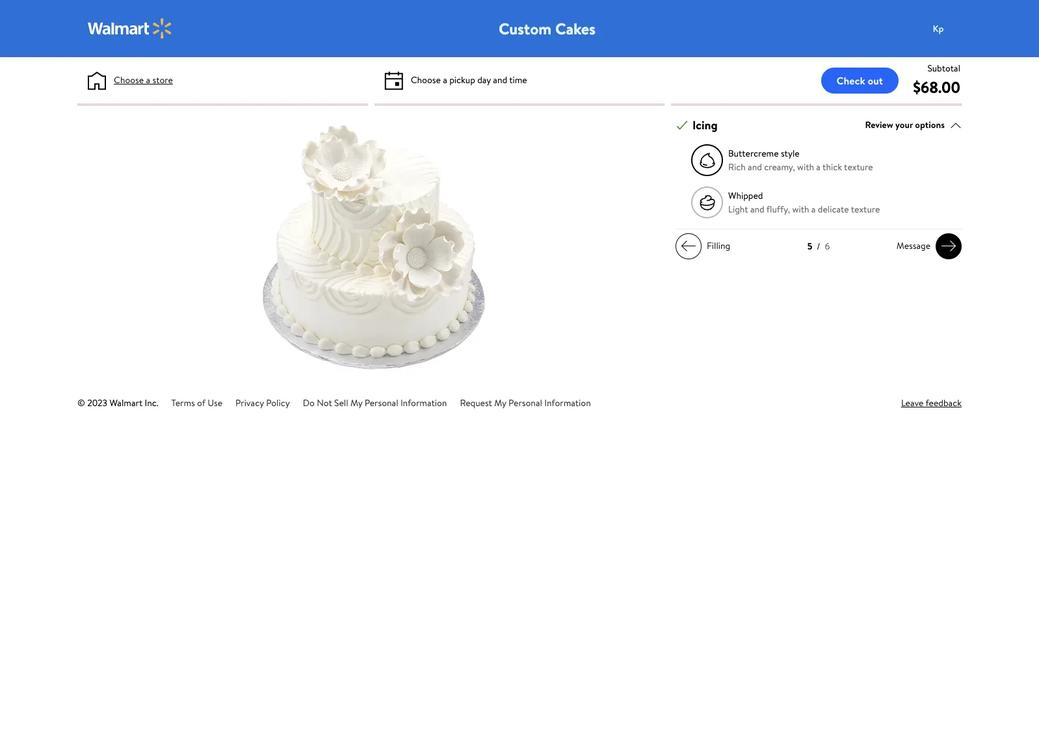 Task type: describe. For each thing, give the bounding box(es) containing it.
rich
[[729, 160, 746, 173]]

back to walmart.com image
[[88, 18, 172, 39]]

review your options element
[[865, 119, 945, 132]]

6
[[825, 240, 830, 253]]

inc.
[[145, 397, 158, 410]]

2 personal from the left
[[509, 397, 542, 410]]

sell
[[334, 397, 348, 410]]

choose a store link
[[114, 74, 173, 87]]

a inside the 'whipped light and fluffy, with a delicate texture'
[[812, 203, 816, 216]]

texture inside 'buttercreme style rich and creamy, with a thick texture'
[[844, 160, 873, 173]]

your
[[896, 119, 913, 132]]

privacy policy link
[[236, 397, 290, 410]]

icon for continue arrow image inside filling link
[[681, 238, 697, 254]]

icon for continue arrow image inside message link
[[941, 238, 957, 254]]

leave feedback
[[902, 397, 962, 410]]

filling
[[707, 240, 731, 253]]

$68.00
[[913, 76, 961, 98]]

terms
[[171, 397, 195, 410]]

1 my from the left
[[351, 397, 363, 410]]

subtotal
[[928, 62, 961, 75]]

5
[[808, 240, 813, 253]]

custom
[[499, 18, 552, 40]]

options
[[916, 119, 945, 132]]

leave feedback button
[[902, 397, 962, 410]]

check out button
[[821, 67, 899, 93]]

subtotal $68.00
[[913, 62, 961, 98]]

store
[[153, 74, 173, 87]]

review your options
[[865, 119, 945, 132]]

filling link
[[676, 233, 736, 259]]

creamy,
[[765, 160, 795, 173]]

1 information from the left
[[401, 397, 447, 410]]

buttercreme
[[729, 147, 779, 160]]

message
[[897, 240, 931, 253]]

and inside the 'whipped light and fluffy, with a delicate texture'
[[751, 203, 765, 216]]

choose for choose a store
[[114, 74, 144, 87]]

2 my from the left
[[495, 397, 507, 410]]

do
[[303, 397, 315, 410]]

pickup
[[450, 74, 475, 87]]

policy
[[266, 397, 290, 410]]

terms of use
[[171, 397, 223, 410]]

style
[[781, 147, 800, 160]]

5 / 6
[[808, 240, 830, 253]]

with inside 'buttercreme style rich and creamy, with a thick texture'
[[798, 160, 814, 173]]

fluffy,
[[767, 203, 791, 216]]

©
[[77, 397, 85, 410]]

whipped
[[729, 189, 763, 202]]

privacy policy
[[236, 397, 290, 410]]

kp
[[933, 22, 944, 35]]

with inside the 'whipped light and fluffy, with a delicate texture'
[[793, 203, 810, 216]]

out
[[868, 73, 883, 87]]

1 personal from the left
[[365, 397, 398, 410]]

day
[[478, 74, 491, 87]]

icing
[[693, 117, 718, 133]]

do not sell my personal information link
[[303, 397, 447, 410]]

light
[[729, 203, 748, 216]]

cakes
[[555, 18, 596, 40]]



Task type: vqa. For each thing, say whether or not it's contained in the screenshot.
Checkout all items
no



Task type: locate. For each thing, give the bounding box(es) containing it.
review your options link
[[865, 117, 962, 134]]

my right sell
[[351, 397, 363, 410]]

ok image
[[677, 119, 688, 131]]

thick
[[823, 160, 842, 173]]

0 horizontal spatial icon for continue arrow image
[[681, 238, 697, 254]]

1 horizontal spatial choose
[[411, 74, 441, 87]]

texture
[[844, 160, 873, 173], [851, 203, 880, 216]]

with down style
[[798, 160, 814, 173]]

and
[[493, 74, 507, 87], [748, 160, 762, 173], [751, 203, 765, 216]]

0 vertical spatial with
[[798, 160, 814, 173]]

personal right request
[[509, 397, 542, 410]]

choose for choose a pickup day and time
[[411, 74, 441, 87]]

do not sell my personal information
[[303, 397, 447, 410]]

a
[[146, 74, 150, 87], [443, 74, 447, 87], [817, 160, 821, 173], [812, 203, 816, 216]]

a left "delicate"
[[812, 203, 816, 216]]

1 choose from the left
[[114, 74, 144, 87]]

not
[[317, 397, 332, 410]]

0 horizontal spatial personal
[[365, 397, 398, 410]]

up arrow image
[[950, 119, 962, 131]]

2 icon for continue arrow image from the left
[[941, 238, 957, 254]]

icon for continue arrow image
[[681, 238, 697, 254], [941, 238, 957, 254]]

and down buttercreme
[[748, 160, 762, 173]]

and inside 'buttercreme style rich and creamy, with a thick texture'
[[748, 160, 762, 173]]

© 2023 walmart inc.
[[77, 397, 158, 410]]

custom cakes
[[499, 18, 596, 40]]

delicate
[[818, 203, 849, 216]]

0 horizontal spatial my
[[351, 397, 363, 410]]

1 vertical spatial with
[[793, 203, 810, 216]]

1 horizontal spatial information
[[545, 397, 591, 410]]

my
[[351, 397, 363, 410], [495, 397, 507, 410]]

whipped light and fluffy, with a delicate texture
[[729, 189, 880, 216]]

walmart
[[110, 397, 143, 410]]

1 vertical spatial texture
[[851, 203, 880, 216]]

review
[[865, 119, 894, 132]]

2 information from the left
[[545, 397, 591, 410]]

with right the fluffy,
[[793, 203, 810, 216]]

personal
[[365, 397, 398, 410], [509, 397, 542, 410]]

and right day
[[493, 74, 507, 87]]

0 vertical spatial texture
[[844, 160, 873, 173]]

and down whipped
[[751, 203, 765, 216]]

check out
[[837, 73, 883, 87]]

2 choose from the left
[[411, 74, 441, 87]]

my right request
[[495, 397, 507, 410]]

0 vertical spatial and
[[493, 74, 507, 87]]

icon for continue arrow image right message
[[941, 238, 957, 254]]

a left pickup
[[443, 74, 447, 87]]

2023
[[87, 397, 107, 410]]

information
[[401, 397, 447, 410], [545, 397, 591, 410]]

choose left the store
[[114, 74, 144, 87]]

buttercreme style rich and creamy, with a thick texture
[[729, 147, 873, 173]]

icon for continue arrow image left filling
[[681, 238, 697, 254]]

choose a store
[[114, 74, 173, 87]]

1 horizontal spatial personal
[[509, 397, 542, 410]]

use
[[208, 397, 223, 410]]

request my personal information link
[[460, 397, 591, 410]]

kp button
[[926, 16, 978, 42]]

texture right "delicate"
[[851, 203, 880, 216]]

personal right sell
[[365, 397, 398, 410]]

a left thick
[[817, 160, 821, 173]]

1 horizontal spatial my
[[495, 397, 507, 410]]

a inside 'buttercreme style rich and creamy, with a thick texture'
[[817, 160, 821, 173]]

request my personal information
[[460, 397, 591, 410]]

message link
[[892, 233, 962, 259]]

texture inside the 'whipped light and fluffy, with a delicate texture'
[[851, 203, 880, 216]]

1 icon for continue arrow image from the left
[[681, 238, 697, 254]]

a left the store
[[146, 74, 150, 87]]

terms of use link
[[171, 397, 223, 410]]

feedback
[[926, 397, 962, 410]]

of
[[197, 397, 206, 410]]

choose
[[114, 74, 144, 87], [411, 74, 441, 87]]

0 horizontal spatial information
[[401, 397, 447, 410]]

choose a pickup day and time
[[411, 74, 527, 87]]

2 vertical spatial and
[[751, 203, 765, 216]]

/
[[817, 240, 821, 253]]

privacy
[[236, 397, 264, 410]]

time
[[510, 74, 527, 87]]

1 vertical spatial and
[[748, 160, 762, 173]]

check
[[837, 73, 866, 87]]

request
[[460, 397, 492, 410]]

leave
[[902, 397, 924, 410]]

0 horizontal spatial choose
[[114, 74, 144, 87]]

1 horizontal spatial icon for continue arrow image
[[941, 238, 957, 254]]

choose left pickup
[[411, 74, 441, 87]]

texture right thick
[[844, 160, 873, 173]]

with
[[798, 160, 814, 173], [793, 203, 810, 216]]



